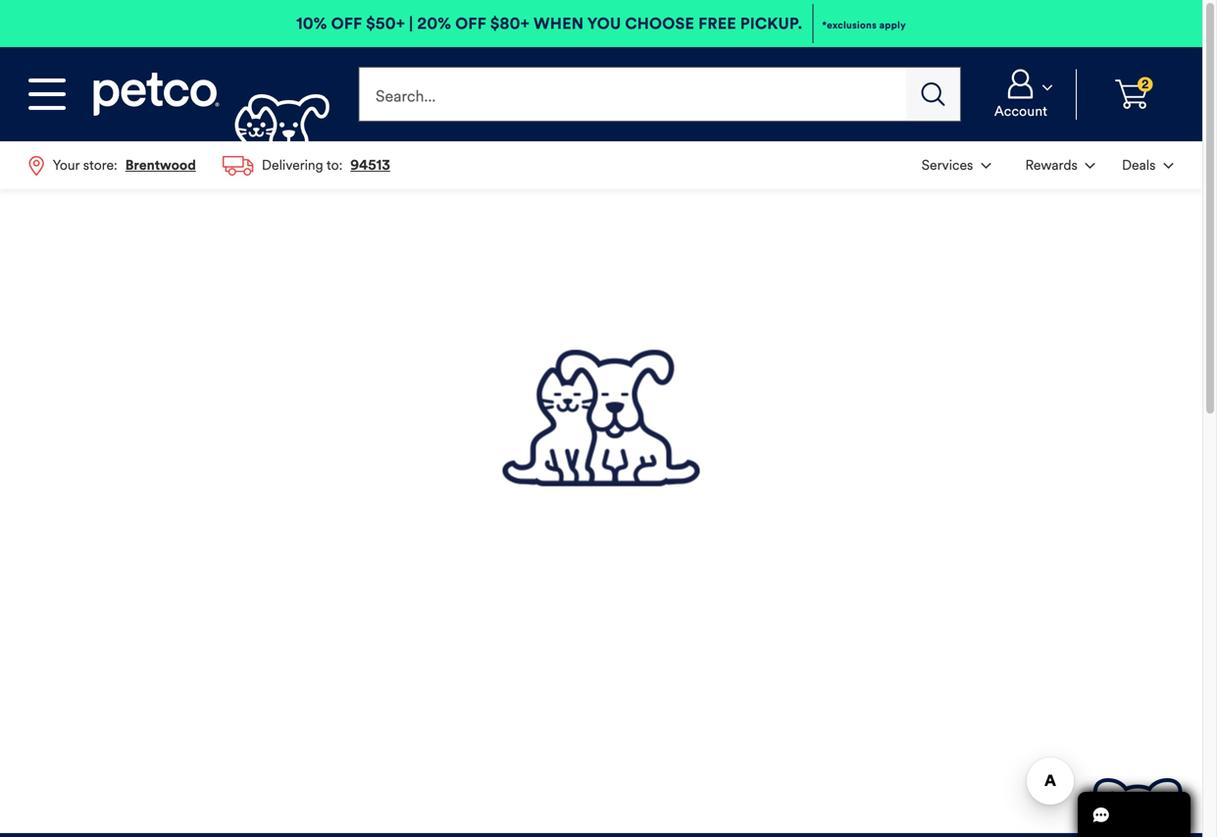 Task type: vqa. For each thing, say whether or not it's contained in the screenshot.
1st List from the right
yes



Task type: locate. For each thing, give the bounding box(es) containing it.
$50+
[[366, 14, 405, 33]]

off right the 20%
[[456, 14, 487, 33]]

2 carat down icon 13 button from the left
[[1111, 143, 1185, 187]]

0 horizontal spatial list
[[16, 141, 404, 189]]

0 horizontal spatial carat down icon 13 button
[[1007, 143, 1107, 187]]

0 horizontal spatial off
[[331, 14, 362, 33]]

pickup.
[[741, 14, 803, 33]]

list
[[16, 141, 404, 189], [909, 141, 1187, 189]]

carat down icon 13 button down search icon
[[911, 143, 1003, 187]]

off
[[331, 14, 362, 33], [456, 14, 487, 33]]

2
[[1142, 77, 1150, 92]]

carat down icon 13 button
[[1007, 143, 1107, 187], [1111, 143, 1185, 187]]

Search search field
[[359, 67, 907, 122]]

apply
[[880, 19, 907, 31]]

carat down icon 13 image
[[1043, 85, 1053, 91], [982, 163, 991, 169], [1086, 163, 1096, 169], [1164, 163, 1174, 169]]

1 horizontal spatial off
[[456, 14, 487, 33]]

*exclusions
[[823, 19, 877, 31]]

1 off from the left
[[331, 14, 362, 33]]

free
[[699, 14, 737, 33]]

10% off $50+ | 20% off $80+ when you choose free pickup.
[[296, 14, 803, 33]]

carat down icon 13 button
[[974, 69, 1069, 119], [911, 143, 1003, 187]]

1 horizontal spatial carat down icon 13 button
[[1111, 143, 1185, 187]]

1 horizontal spatial list
[[909, 141, 1187, 189]]

1 list from the left
[[16, 141, 404, 189]]

carat down icon 13 button right search icon
[[974, 69, 1069, 119]]

off right 10%
[[331, 14, 362, 33]]

search image
[[922, 82, 946, 106]]

when
[[534, 14, 584, 33]]

2 list from the left
[[909, 141, 1187, 189]]

10%
[[296, 14, 327, 33]]

1 vertical spatial carat down icon 13 button
[[911, 143, 1003, 187]]



Task type: describe. For each thing, give the bounding box(es) containing it.
2 link
[[1085, 69, 1179, 119]]

choose
[[625, 14, 695, 33]]

you
[[588, 14, 622, 33]]

|
[[409, 14, 413, 33]]

1 carat down icon 13 button from the left
[[1007, 143, 1107, 187]]

2 off from the left
[[456, 14, 487, 33]]

loading... image
[[503, 350, 700, 487]]

0 vertical spatial carat down icon 13 button
[[974, 69, 1069, 119]]

$80+
[[490, 14, 530, 33]]

*exclusions apply
[[823, 19, 907, 31]]

20%
[[417, 14, 452, 33]]



